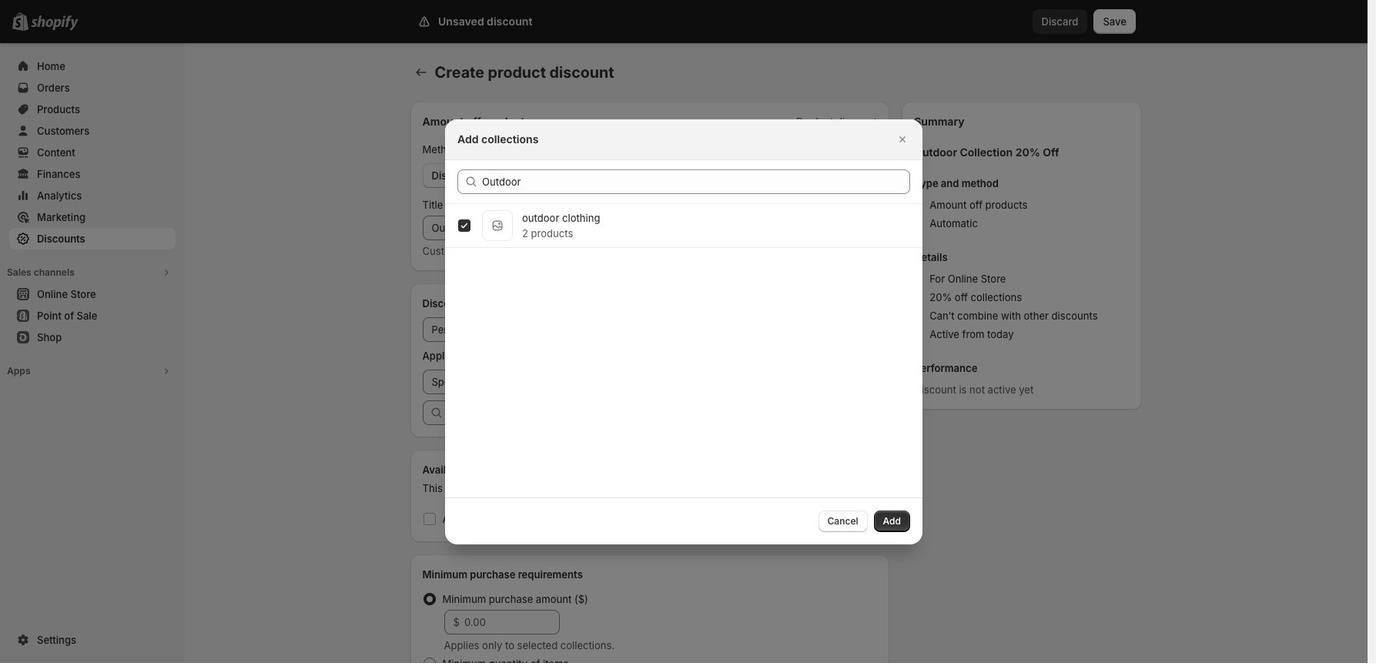 Task type: describe. For each thing, give the bounding box(es) containing it.
shopify image
[[31, 15, 79, 31]]



Task type: locate. For each thing, give the bounding box(es) containing it.
dialog
[[0, 119, 1368, 544]]

Search collections text field
[[482, 169, 910, 194]]



Task type: vqa. For each thing, say whether or not it's contained in the screenshot.
the leftmost "Shopify" IMAGE
no



